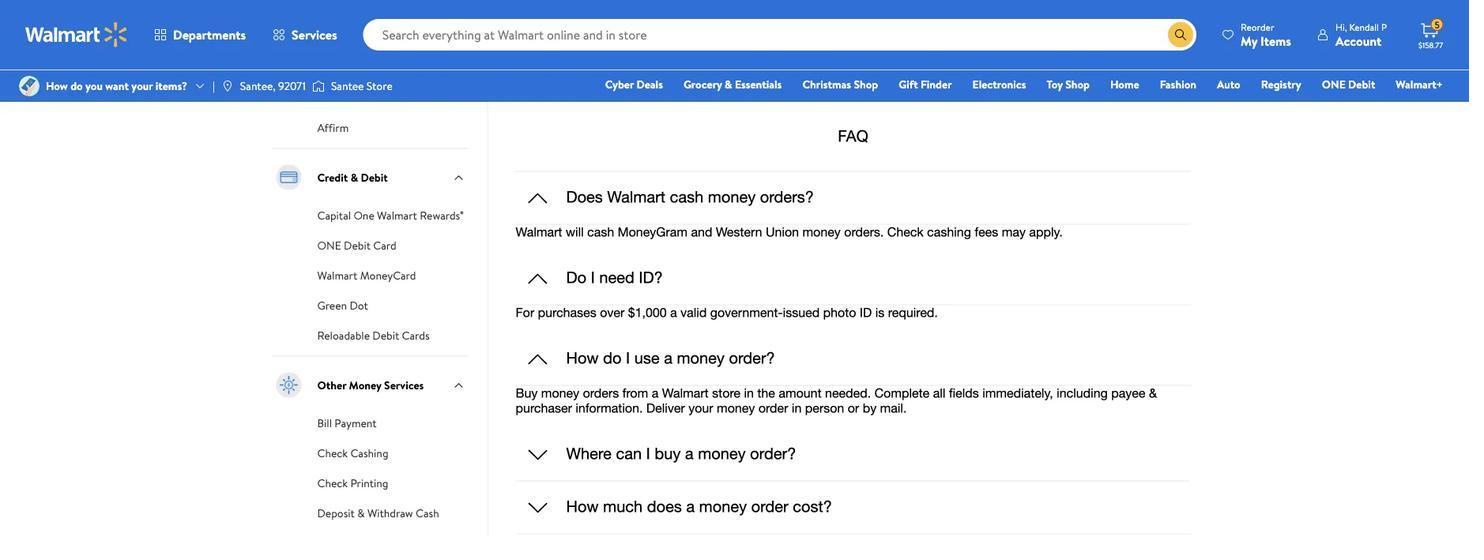 Task type: describe. For each thing, give the bounding box(es) containing it.
 image for santee store
[[312, 78, 325, 94]]

store
[[367, 78, 393, 94]]

services button
[[259, 16, 351, 54]]

how
[[46, 78, 68, 94]]

departments button
[[141, 16, 259, 54]]

christmas shop link
[[796, 76, 885, 93]]

dot
[[350, 298, 368, 314]]

buy now pay later image
[[273, 74, 305, 106]]

reloadable debit cards link
[[317, 327, 430, 344]]

card
[[373, 238, 397, 253]]

cash
[[416, 506, 439, 521]]

other
[[317, 378, 346, 394]]

electronics
[[973, 77, 1026, 92]]

cards
[[402, 328, 430, 344]]

departments
[[173, 26, 246, 43]]

toy shop
[[1047, 77, 1090, 92]]

reorder my items
[[1241, 20, 1292, 49]]

toy shop link
[[1040, 76, 1097, 93]]

auto link
[[1210, 76, 1248, 93]]

reloadable debit cards
[[317, 328, 430, 344]]

|
[[213, 78, 215, 94]]

money
[[349, 378, 382, 394]]

1 vertical spatial services
[[384, 378, 424, 394]]

walmart moneycard
[[317, 268, 416, 283]]

$158.77
[[1419, 40, 1444, 50]]

items
[[1261, 32, 1292, 49]]

bill payment link
[[317, 414, 377, 432]]

grocery & essentials
[[684, 77, 782, 92]]

p
[[1382, 20, 1387, 34]]

capital one walmart rewards® link
[[317, 206, 464, 224]]

fashion link
[[1153, 76, 1204, 93]]

grocery
[[684, 77, 722, 92]]

cyber deals link
[[598, 76, 670, 93]]

capital one walmart rewards®
[[317, 208, 464, 223]]

buy now pay later
[[317, 83, 407, 98]]

cyber deals
[[605, 77, 663, 92]]

deposit & withdraw cash
[[317, 506, 439, 521]]

gift finder link
[[892, 76, 959, 93]]

0 vertical spatial pay
[[360, 33, 377, 48]]

payment
[[335, 416, 377, 431]]

fashion
[[1160, 77, 1197, 92]]

santee store
[[331, 78, 393, 94]]

green dot
[[317, 298, 368, 314]]

one debit link
[[1315, 76, 1383, 93]]

finder
[[921, 77, 952, 92]]

withdraw
[[367, 506, 413, 521]]

one for one debit card
[[317, 238, 341, 253]]

& for credit
[[351, 170, 358, 186]]

walmart for walmart moneycard
[[317, 268, 358, 283]]

check for check printing
[[317, 476, 348, 491]]

buy
[[317, 83, 335, 98]]

deposit & withdraw cash link
[[317, 504, 439, 522]]

hi, kendall p account
[[1336, 20, 1387, 49]]

debit up one
[[361, 170, 388, 186]]

walmart+
[[1396, 77, 1443, 92]]

one debit card link
[[317, 236, 397, 254]]

walmart moneycard link
[[317, 267, 416, 284]]

check printing
[[317, 476, 388, 491]]

cyber
[[605, 77, 634, 92]]

christmas
[[803, 77, 851, 92]]

check for check cashing
[[317, 446, 348, 461]]

services inside dropdown button
[[292, 26, 337, 43]]

home link
[[1103, 76, 1147, 93]]

later
[[382, 83, 407, 98]]

rewards®
[[420, 208, 464, 223]]

how do you want your items?
[[46, 78, 187, 94]]

home
[[1111, 77, 1140, 92]]



Task type: vqa. For each thing, say whether or not it's contained in the screenshot.
Claw at top left
no



Task type: locate. For each thing, give the bounding box(es) containing it.
one inside "one debit card" link
[[317, 238, 341, 253]]

 image
[[312, 78, 325, 94], [221, 80, 234, 92]]

gift finder
[[899, 77, 952, 92]]

reorder
[[1241, 20, 1275, 34]]

my
[[1241, 32, 1258, 49]]

one
[[1322, 77, 1346, 92], [317, 238, 341, 253]]

credit & debit image
[[273, 162, 305, 194]]

5
[[1435, 18, 1440, 31]]

pay up santee store
[[360, 33, 377, 48]]

kendall
[[1350, 20, 1379, 34]]

check down bill
[[317, 446, 348, 461]]

shop right toy
[[1066, 77, 1090, 92]]

0 horizontal spatial  image
[[221, 80, 234, 92]]

green dot link
[[317, 297, 368, 314]]

one down capital
[[317, 238, 341, 253]]

0 vertical spatial walmart
[[317, 33, 358, 48]]

hi,
[[1336, 20, 1347, 34]]

check
[[317, 446, 348, 461], [317, 476, 348, 491]]

bill
[[317, 416, 332, 431]]

walmart+ link
[[1389, 76, 1451, 93]]

debit for reloadable debit cards
[[373, 328, 399, 344]]

walmart for walmart pay
[[317, 33, 358, 48]]

pay right "now"
[[362, 83, 379, 98]]

1 vertical spatial &
[[351, 170, 358, 186]]

services right money
[[384, 378, 424, 394]]

search icon image
[[1175, 28, 1187, 41]]

shop for toy shop
[[1066, 77, 1090, 92]]

christmas shop
[[803, 77, 878, 92]]

1 vertical spatial walmart
[[377, 208, 417, 223]]

do
[[70, 78, 83, 94]]

one for one debit
[[1322, 77, 1346, 92]]

auto
[[1217, 77, 1241, 92]]

green
[[317, 298, 347, 314]]

walmart image
[[25, 22, 128, 47]]

cashing
[[351, 446, 389, 461]]

debit left card
[[344, 238, 371, 253]]

toy
[[1047, 77, 1063, 92]]

check cashing link
[[317, 444, 389, 462]]

santee
[[331, 78, 364, 94]]

walmart up green dot link
[[317, 268, 358, 283]]

walmart pay link
[[317, 31, 377, 48]]

check up deposit
[[317, 476, 348, 491]]

your
[[132, 78, 153, 94]]

& right credit
[[351, 170, 358, 186]]

reloadable
[[317, 328, 370, 344]]

essentials
[[735, 77, 782, 92]]

moneycard
[[360, 268, 416, 283]]

want
[[105, 78, 129, 94]]

affirm
[[317, 120, 349, 136]]

debit for one debit
[[1349, 77, 1376, 92]]

now
[[338, 83, 360, 98]]

1 horizontal spatial shop
[[1066, 77, 1090, 92]]

0 horizontal spatial services
[[292, 26, 337, 43]]

grocery & essentials link
[[677, 76, 789, 93]]

walmart up santee
[[317, 33, 358, 48]]

1 horizontal spatial services
[[384, 378, 424, 394]]

deals
[[637, 77, 663, 92]]

credit
[[317, 170, 348, 186]]

1 horizontal spatial  image
[[312, 78, 325, 94]]

credit & debit
[[317, 170, 388, 186]]

deposit
[[317, 506, 355, 521]]

one debit
[[1322, 77, 1376, 92]]

0 vertical spatial services
[[292, 26, 337, 43]]

Search search field
[[363, 19, 1197, 51]]

&
[[725, 77, 732, 92], [351, 170, 358, 186], [357, 506, 365, 521]]

0 vertical spatial check
[[317, 446, 348, 461]]

 image right |
[[221, 80, 234, 92]]

debit down 'account'
[[1349, 77, 1376, 92]]

walmart
[[317, 33, 358, 48], [377, 208, 417, 223], [317, 268, 358, 283]]

shop right christmas
[[854, 77, 878, 92]]

debit left cards
[[373, 328, 399, 344]]

 image for santee, 92071
[[221, 80, 234, 92]]

bill payment
[[317, 416, 377, 431]]

one inside one debit link
[[1322, 77, 1346, 92]]

check cashing
[[317, 446, 389, 461]]

92071
[[278, 78, 306, 94]]

one
[[354, 208, 374, 223]]

1 horizontal spatial one
[[1322, 77, 1346, 92]]

& for deposit
[[357, 506, 365, 521]]

 image right 92071
[[312, 78, 325, 94]]

affirm link
[[317, 119, 349, 136]]

0 vertical spatial &
[[725, 77, 732, 92]]

one down 'account'
[[1322, 77, 1346, 92]]

shop inside christmas shop link
[[854, 77, 878, 92]]

1 vertical spatial check
[[317, 476, 348, 491]]

santee, 92071
[[240, 78, 306, 94]]

other money services
[[317, 378, 424, 394]]

walmart pay
[[317, 33, 377, 48]]

capital
[[317, 208, 351, 223]]

walmart up card
[[377, 208, 417, 223]]

2 vertical spatial walmart
[[317, 268, 358, 283]]

& right deposit
[[357, 506, 365, 521]]

services up 92071
[[292, 26, 337, 43]]

2 shop from the left
[[1066, 77, 1090, 92]]

0 horizontal spatial shop
[[854, 77, 878, 92]]

shop inside "toy shop" link
[[1066, 77, 1090, 92]]

& right grocery
[[725, 77, 732, 92]]

electronics link
[[966, 76, 1034, 93]]

debit for one debit card
[[344, 238, 371, 253]]

check printing link
[[317, 474, 388, 492]]

0 horizontal spatial one
[[317, 238, 341, 253]]

services
[[292, 26, 337, 43], [384, 378, 424, 394]]

shop for christmas shop
[[854, 77, 878, 92]]

gift
[[899, 77, 918, 92]]

 image
[[19, 76, 40, 96]]

2 vertical spatial &
[[357, 506, 365, 521]]

2 check from the top
[[317, 476, 348, 491]]

printing
[[351, 476, 388, 491]]

1 vertical spatial one
[[317, 238, 341, 253]]

registry link
[[1254, 76, 1309, 93]]

1 check from the top
[[317, 446, 348, 461]]

one debit card
[[317, 238, 397, 253]]

registry
[[1261, 77, 1302, 92]]

1 shop from the left
[[854, 77, 878, 92]]

0 vertical spatial one
[[1322, 77, 1346, 92]]

other money services image
[[273, 370, 305, 402]]

you
[[85, 78, 103, 94]]

items?
[[155, 78, 187, 94]]

debit
[[1349, 77, 1376, 92], [361, 170, 388, 186], [344, 238, 371, 253], [373, 328, 399, 344]]

Walmart Site-Wide search field
[[363, 19, 1197, 51]]

1 vertical spatial pay
[[362, 83, 379, 98]]

& for grocery
[[725, 77, 732, 92]]



